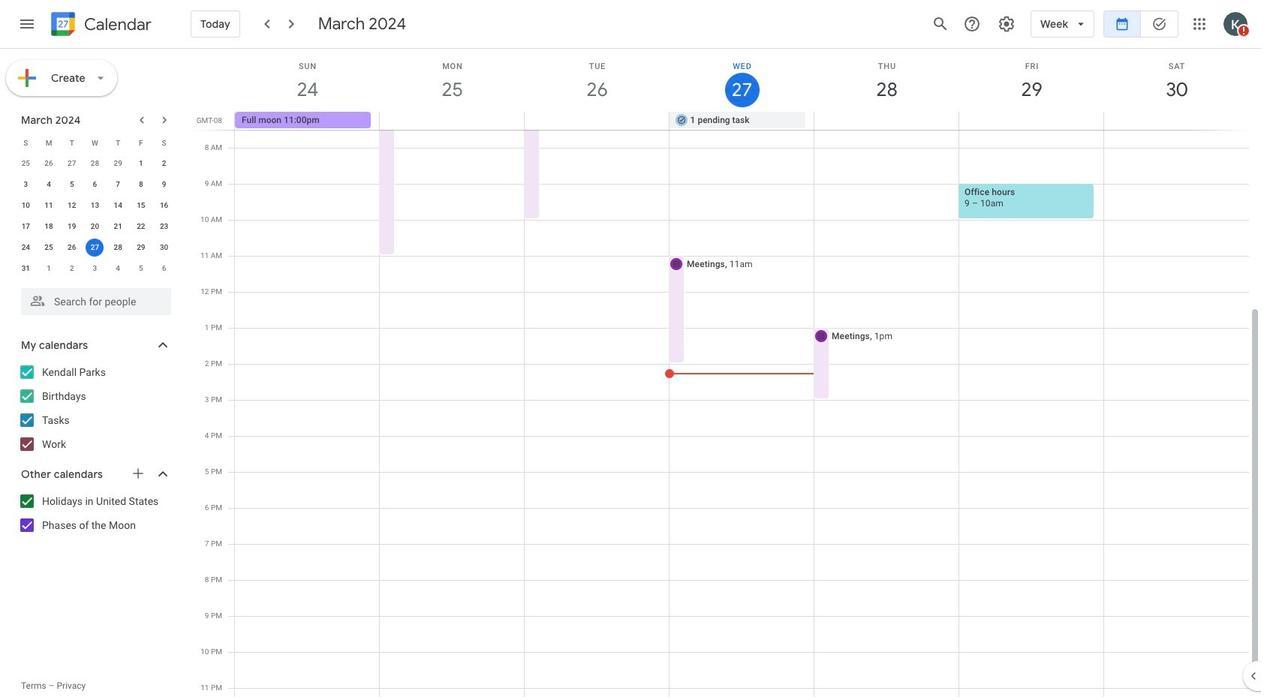 Task type: describe. For each thing, give the bounding box(es) containing it.
april 4 element
[[109, 260, 127, 278]]

february 28 element
[[86, 155, 104, 173]]

24 element
[[17, 239, 35, 257]]

february 26 element
[[40, 155, 58, 173]]

my calendars list
[[3, 360, 186, 457]]

7 element
[[109, 176, 127, 194]]

31 element
[[17, 260, 35, 278]]

heading inside calendar element
[[81, 15, 152, 33]]

calendar element
[[48, 9, 152, 42]]

23 element
[[155, 218, 173, 236]]

march 2024 grid
[[14, 132, 176, 279]]

9 element
[[155, 176, 173, 194]]

28 element
[[109, 239, 127, 257]]

april 6 element
[[155, 260, 173, 278]]

april 1 element
[[40, 260, 58, 278]]

13 element
[[86, 197, 104, 215]]

february 25 element
[[17, 155, 35, 173]]

25 element
[[40, 239, 58, 257]]

5 element
[[63, 176, 81, 194]]

16 element
[[155, 197, 173, 215]]

18 element
[[40, 218, 58, 236]]

6 element
[[86, 176, 104, 194]]



Task type: vqa. For each thing, say whether or not it's contained in the screenshot.
Search for people text field
yes



Task type: locate. For each thing, give the bounding box(es) containing it.
april 3 element
[[86, 260, 104, 278]]

14 element
[[109, 197, 127, 215]]

30 element
[[155, 239, 173, 257]]

february 27 element
[[63, 155, 81, 173]]

2 element
[[155, 155, 173, 173]]

Search for people text field
[[30, 288, 162, 315]]

15 element
[[132, 197, 150, 215]]

april 5 element
[[132, 260, 150, 278]]

27, today element
[[86, 239, 104, 257]]

1 element
[[132, 155, 150, 173]]

february 29 element
[[109, 155, 127, 173]]

add other calendars image
[[131, 466, 146, 481]]

11 element
[[40, 197, 58, 215]]

heading
[[81, 15, 152, 33]]

None search field
[[0, 282, 186, 315]]

3 element
[[17, 176, 35, 194]]

main drawer image
[[18, 15, 36, 33]]

29 element
[[132, 239, 150, 257]]

4 element
[[40, 176, 58, 194]]

26 element
[[63, 239, 81, 257]]

21 element
[[109, 218, 127, 236]]

19 element
[[63, 218, 81, 236]]

17 element
[[17, 218, 35, 236]]

10 element
[[17, 197, 35, 215]]

april 2 element
[[63, 260, 81, 278]]

row group
[[14, 153, 176, 279]]

settings menu image
[[998, 15, 1016, 33]]

cell
[[380, 112, 525, 130], [525, 112, 670, 130], [814, 112, 959, 130], [959, 112, 1104, 130], [1104, 112, 1249, 130], [83, 237, 107, 258]]

cell inside march 2024 grid
[[83, 237, 107, 258]]

grid
[[192, 49, 1262, 698]]

20 element
[[86, 218, 104, 236]]

row
[[228, 112, 1262, 130], [14, 132, 176, 153], [14, 153, 176, 174], [14, 174, 176, 195], [14, 195, 176, 216], [14, 216, 176, 237], [14, 237, 176, 258], [14, 258, 176, 279]]

12 element
[[63, 197, 81, 215]]

8 element
[[132, 176, 150, 194]]

other calendars list
[[3, 490, 186, 538]]

22 element
[[132, 218, 150, 236]]



